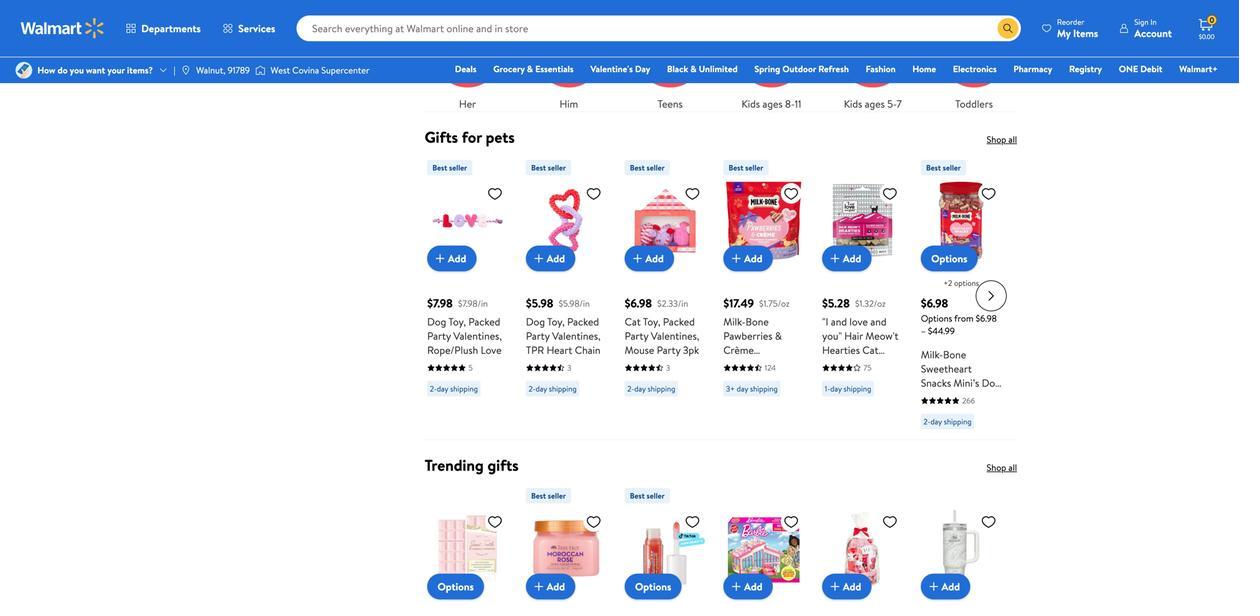 Task type: vqa. For each thing, say whether or not it's contained in the screenshot.
the 'Tools'
no



Task type: locate. For each thing, give the bounding box(es) containing it.
packed down $7.98/in
[[468, 315, 500, 329]]

1 vertical spatial shop all link
[[987, 462, 1017, 474]]

day down rope/plush
[[437, 384, 448, 395]]

0 horizontal spatial &
[[527, 63, 533, 75]]

day down tpr
[[536, 384, 547, 395]]

reorder
[[1057, 16, 1084, 27]]

$7.98
[[427, 296, 453, 312]]

best seller down the gifts
[[432, 162, 467, 173]]

0 vertical spatial treats,
[[822, 358, 851, 372]]

2 shop all link from the top
[[987, 462, 1017, 474]]

packed for $6.98
[[663, 315, 695, 329]]

best up "lottie london plumped af, sheer plumping lip gloss, peach please, 0.14 fl oz" image
[[630, 491, 645, 502]]

valentines, down $5.98/in
[[552, 329, 601, 343]]

best seller up cat toy, packed party valentines, mouse party 3pk image
[[630, 162, 665, 173]]

toy, down $2.33/in
[[643, 315, 660, 329]]

toy, down $5.98
[[547, 315, 565, 329]]

 image for west covina supercenter
[[255, 64, 265, 77]]

2 horizontal spatial &
[[775, 329, 782, 343]]

1 packed from the left
[[468, 315, 500, 329]]

shipping down 5
[[450, 384, 478, 395]]

1 horizontal spatial 3
[[666, 363, 670, 374]]

shop all up the sign in to add to favorites list, stanley 30 oz. quencher h2.0 flowstate tumbler- polar swirl image
[[987, 462, 1017, 474]]

best up milk-bone sweetheart snacks mini's dog treats, 25 oz. canister image
[[926, 162, 941, 173]]

shipping down 266
[[944, 417, 972, 428]]

2- down rope/plush
[[430, 384, 437, 395]]

$0.00
[[1199, 32, 1215, 41]]

and
[[831, 315, 847, 329], [870, 315, 887, 329]]

do
[[58, 64, 68, 76]]

2 ages from the left
[[865, 97, 885, 111]]

add to cart image
[[432, 251, 448, 267], [531, 580, 547, 595], [729, 580, 744, 595], [827, 580, 843, 595], [926, 580, 942, 595]]

valentine's
[[590, 63, 633, 75]]

bone inside $17.49 $1.75/oz milk-bone pawberries & crème strawberry flavored dog biscuits, 10 oz. bag
[[746, 315, 769, 329]]

add button for cat toy, packed party valentines, mouse party 3pk image
[[625, 246, 674, 272]]

–
[[921, 325, 926, 338]]

her
[[459, 97, 476, 111]]

0 vertical spatial shop all link
[[987, 133, 1017, 146]]

valentine's day link
[[585, 62, 656, 76]]

shop all link down toddlers
[[987, 133, 1017, 146]]

 image right | at the top left of the page
[[181, 65, 191, 76]]

sign in to add to favorites list, stanley 30 oz. quencher h2.0 flowstate tumbler- polar swirl image
[[981, 514, 996, 531]]

day
[[635, 63, 650, 75]]

treats, left 25 at the right bottom of page
[[921, 391, 950, 405]]

0 horizontal spatial oz.
[[774, 386, 786, 400]]

packed inside $6.98 $2.33/in cat toy, packed party valentines, mouse party 3pk
[[663, 315, 695, 329]]

$6.98 right the from
[[976, 312, 997, 325]]

0 horizontal spatial milk-
[[723, 315, 746, 329]]

0 horizontal spatial bone
[[746, 315, 769, 329]]

list
[[417, 0, 1025, 112]]

canister
[[921, 405, 959, 419]]

dog
[[427, 315, 446, 329], [526, 315, 545, 329], [764, 372, 784, 386], [982, 376, 1001, 391]]

valentines, down $2.33/in
[[651, 329, 699, 343]]

oz. right 25 at the right bottom of page
[[966, 391, 978, 405]]

1 horizontal spatial toy,
[[547, 315, 565, 329]]

& for grocery
[[527, 63, 533, 75]]

2- down 'mouse'
[[627, 384, 634, 395]]

packed down $2.33/in
[[663, 315, 695, 329]]

1 horizontal spatial bone
[[943, 348, 966, 362]]

0 vertical spatial shop
[[987, 133, 1006, 146]]

tree hut shea sugar scrub moroccan rose, 18oz image
[[526, 509, 607, 590]]

1 all from the top
[[1008, 133, 1017, 146]]

1 ages from the left
[[762, 97, 783, 111]]

bag right 4oz
[[876, 372, 893, 386]]

party inside $7.98 $7.98/in dog toy, packed party valentines, rope/plush love
[[427, 329, 451, 343]]

add for hello kitty valentine's day heart box gift set image
[[843, 580, 861, 594]]

$6.98 down +2
[[921, 296, 948, 312]]

shipping down "124"
[[750, 384, 778, 395]]

3 for $5.98
[[567, 363, 571, 374]]

sign in to add to favorites list, lottie london plumped af, sheer plumping lip gloss, peach please, 0.14 fl oz image
[[685, 514, 700, 531]]

0 horizontal spatial bag
[[723, 400, 740, 414]]

0 vertical spatial bag
[[876, 372, 893, 386]]

"i and love and you" hair meow't hearties cat treats, salmon recipe, 4oz bag image
[[822, 181, 903, 261]]

& inside 'link'
[[690, 63, 697, 75]]

holiday decorating kit, create a treat barbie™ cookie dreamhouse™, vanilla, shelf stable, medium size box, 24 oz, 1 count. image
[[723, 509, 804, 590]]

"i
[[822, 315, 828, 329]]

cat up 'mouse'
[[625, 315, 641, 329]]

you"
[[822, 329, 842, 343]]

sign in to add to favorites list, milk-bone pawberries & crème strawberry flavored dog biscuits, 10 oz. bag image
[[783, 186, 799, 202]]

5
[[469, 363, 473, 374]]

3+
[[726, 384, 735, 395]]

stanley 30 oz. quencher h2.0 flowstate tumbler- polar swirl image
[[921, 509, 1002, 590]]

2-day shipping
[[430, 384, 478, 395], [529, 384, 577, 395], [627, 384, 675, 395], [923, 417, 972, 428]]

best seller for milk-bone pawberries & crème strawberry flavored dog biscuits, 10 oz. bag
[[729, 162, 763, 173]]

0 horizontal spatial 3
[[567, 363, 571, 374]]

account
[[1134, 26, 1172, 40]]

best up "dog toy, packed party valentines, tpr heart chain" image
[[531, 162, 546, 173]]

bone
[[746, 315, 769, 329], [943, 348, 966, 362]]

kids
[[742, 97, 760, 111], [844, 97, 862, 111]]

chain
[[575, 343, 601, 358]]

and right love
[[870, 315, 887, 329]]

3 packed from the left
[[663, 315, 695, 329]]

dog toy, packed party valentines, tpr heart chain image
[[526, 181, 607, 261]]

2 horizontal spatial options link
[[921, 246, 978, 272]]

valentines, inside $6.98 $2.33/in cat toy, packed party valentines, mouse party 3pk
[[651, 329, 699, 343]]

bag down '3+'
[[723, 400, 740, 414]]

0 horizontal spatial options link
[[427, 574, 484, 600]]

2 packed from the left
[[567, 315, 599, 329]]

best seller up "lottie london plumped af, sheer plumping lip gloss, peach please, 0.14 fl oz" image
[[630, 491, 665, 502]]

1 horizontal spatial $6.98
[[921, 296, 948, 312]]

and right "i
[[831, 315, 847, 329]]

2 all from the top
[[1008, 462, 1017, 474]]

sign in to add to favorites list, dog toy, packed party valentines, tpr heart chain image
[[586, 186, 601, 202]]

1 vertical spatial all
[[1008, 462, 1017, 474]]

valentines, for $7.98
[[453, 329, 502, 343]]

oz.
[[774, 386, 786, 400], [966, 391, 978, 405]]

 image
[[255, 64, 265, 77], [181, 65, 191, 76]]

0 vertical spatial shop all
[[987, 133, 1017, 146]]

0 horizontal spatial valentines,
[[453, 329, 502, 343]]

ages for 8-
[[762, 97, 783, 111]]

1 horizontal spatial ages
[[865, 97, 885, 111]]

kids left 5-
[[844, 97, 862, 111]]

grocery
[[493, 63, 525, 75]]

3 down $6.98 $2.33/in cat toy, packed party valentines, mouse party 3pk
[[666, 363, 670, 374]]

shipping for $7.98
[[450, 384, 478, 395]]

& right grocery
[[527, 63, 533, 75]]

kids ages 8-11 link
[[729, 10, 814, 112]]

sweetheart
[[921, 362, 972, 376]]

$6.98 options from $6.98 – $44.99
[[921, 296, 997, 338]]

toy, inside $5.98 $5.98/in dog toy, packed party valentines, tpr heart chain
[[547, 315, 565, 329]]

oz. right the 10
[[774, 386, 786, 400]]

0 horizontal spatial toy,
[[448, 315, 466, 329]]

best
[[432, 162, 447, 173], [531, 162, 546, 173], [630, 162, 645, 173], [729, 162, 743, 173], [926, 162, 941, 173], [531, 491, 546, 502], [630, 491, 645, 502]]

Walmart Site-Wide search field
[[297, 15, 1021, 41]]

& right black
[[690, 63, 697, 75]]

sign in to add to favorites list, holiday decorating kit, create a treat barbie™ cookie dreamhouse™, vanilla, shelf stable, medium size box, 24 oz, 1 count. image
[[783, 514, 799, 531]]

seller up milk-bone pawberries & crème strawberry flavored dog biscuits, 10 oz. bag image in the right top of the page
[[745, 162, 763, 173]]

trending
[[425, 455, 484, 477]]

add to cart image for holiday decorating kit, create a treat barbie™ cookie dreamhouse™, vanilla, shelf stable, medium size box, 24 oz, 1 count. image
[[729, 580, 744, 595]]

2-day shipping down 'mouse'
[[627, 384, 675, 395]]

bag inside $5.28 $1.32/oz "i and love and you" hair meow't hearties cat treats, salmon recipe, 4oz bag
[[876, 372, 893, 386]]

$5.98
[[526, 296, 553, 312]]

seller up cat toy, packed party valentines, mouse party 3pk image
[[647, 162, 665, 173]]

valentines, inside $7.98 $7.98/in dog toy, packed party valentines, rope/plush love
[[453, 329, 502, 343]]

add
[[448, 252, 466, 266], [547, 252, 565, 266], [645, 252, 664, 266], [744, 252, 763, 266], [843, 252, 861, 266], [547, 580, 565, 594], [744, 580, 763, 594], [843, 580, 861, 594], [942, 580, 960, 594]]

 image for walnut, 91789
[[181, 65, 191, 76]]

0 vertical spatial cat
[[625, 315, 641, 329]]

cat inside $6.98 $2.33/in cat toy, packed party valentines, mouse party 3pk
[[625, 315, 641, 329]]

seller
[[449, 162, 467, 173], [548, 162, 566, 173], [647, 162, 665, 173], [745, 162, 763, 173], [943, 162, 961, 173], [548, 491, 566, 502], [647, 491, 665, 502]]

toy, down $7.98/in
[[448, 315, 466, 329]]

toy, for $5.98
[[547, 315, 565, 329]]

best up the tree hut shea sugar scrub moroccan rose, 18oz image
[[531, 491, 546, 502]]

1 vertical spatial shop
[[987, 462, 1006, 474]]

party
[[427, 329, 451, 343], [526, 329, 550, 343], [625, 329, 648, 343], [657, 343, 680, 358]]

all for gifts for pets
[[1008, 133, 1017, 146]]

seller down the gifts for pets
[[449, 162, 467, 173]]

toy,
[[448, 315, 466, 329], [547, 315, 565, 329], [643, 315, 660, 329]]

ages left 8-
[[762, 97, 783, 111]]

toy, for $6.98
[[643, 315, 660, 329]]

your
[[107, 64, 125, 76]]

milk- down $17.49
[[723, 315, 746, 329]]

party down the $7.98
[[427, 329, 451, 343]]

1 horizontal spatial valentines,
[[552, 329, 601, 343]]

 image
[[15, 62, 32, 79]]

0 horizontal spatial treats,
[[822, 358, 851, 372]]

heart
[[547, 343, 572, 358]]

packed
[[468, 315, 500, 329], [567, 315, 599, 329], [663, 315, 695, 329]]

1 horizontal spatial treats,
[[921, 391, 950, 405]]

1 kids from the left
[[742, 97, 760, 111]]

2- down tpr
[[529, 384, 536, 395]]

toy, inside $7.98 $7.98/in dog toy, packed party valentines, rope/plush love
[[448, 315, 466, 329]]

3 toy, from the left
[[643, 315, 660, 329]]

ages left 5-
[[865, 97, 885, 111]]

sign in to add to favorites list, sabrina carpenter sweet tooth eau de parfum, perfume for women, 1 fl oz image
[[487, 514, 503, 531]]

kids ages 5-7
[[844, 97, 902, 111]]

2 3 from the left
[[666, 363, 670, 374]]

bone down $44.99
[[943, 348, 966, 362]]

3 add to cart image from the left
[[729, 251, 744, 267]]

options for "lottie london plumped af, sheer plumping lip gloss, peach please, 0.14 fl oz" image
[[635, 580, 671, 594]]

sabrina carpenter sweet tooth eau de parfum, perfume for women, 1 fl oz image
[[427, 509, 508, 590]]

add button for "i and love and you" hair meow't hearties cat treats, salmon recipe, 4oz bag image
[[822, 246, 872, 272]]

love
[[481, 343, 502, 358]]

dog inside $17.49 $1.75/oz milk-bone pawberries & crème strawberry flavored dog biscuits, 10 oz. bag
[[764, 372, 784, 386]]

kids for kids ages 5-7
[[844, 97, 862, 111]]

outdoor
[[782, 63, 816, 75]]

add button for the tree hut shea sugar scrub moroccan rose, 18oz image
[[526, 574, 575, 600]]

best for cat toy, packed party valentines, mouse party 3pk
[[630, 162, 645, 173]]

packed down $5.98/in
[[567, 315, 599, 329]]

& inside $17.49 $1.75/oz milk-bone pawberries & crème strawberry flavored dog biscuits, 10 oz. bag
[[775, 329, 782, 343]]

valentines, for $6.98
[[651, 329, 699, 343]]

rope/plush
[[427, 343, 478, 358]]

dog inside $5.98 $5.98/in dog toy, packed party valentines, tpr heart chain
[[526, 315, 545, 329]]

1 shop from the top
[[987, 133, 1006, 146]]

1 horizontal spatial oz.
[[966, 391, 978, 405]]

best up milk-bone pawberries & crème strawberry flavored dog biscuits, 10 oz. bag image in the right top of the page
[[729, 162, 743, 173]]

options
[[954, 278, 979, 289]]

packed inside $5.98 $5.98/in dog toy, packed party valentines, tpr heart chain
[[567, 315, 599, 329]]

2-day shipping down heart
[[529, 384, 577, 395]]

0 horizontal spatial ages
[[762, 97, 783, 111]]

0 vertical spatial all
[[1008, 133, 1017, 146]]

shop all link
[[987, 133, 1017, 146], [987, 462, 1017, 474]]

shop down toddlers
[[987, 133, 1006, 146]]

0 horizontal spatial  image
[[181, 65, 191, 76]]

add for "dog toy, packed party valentines, tpr heart chain" image
[[547, 252, 565, 266]]

& for black
[[690, 63, 697, 75]]

shop all link up the sign in to add to favorites list, stanley 30 oz. quencher h2.0 flowstate tumbler- polar swirl image
[[987, 462, 1017, 474]]

1 toy, from the left
[[448, 315, 466, 329]]

1 horizontal spatial &
[[690, 63, 697, 75]]

seller up "lottie london plumped af, sheer plumping lip gloss, peach please, 0.14 fl oz" image
[[647, 491, 665, 502]]

mini's
[[954, 376, 979, 391]]

hello kitty valentine's day heart box gift set image
[[822, 509, 903, 590]]

best seller for dog toy, packed party valentines, tpr heart chain
[[531, 162, 566, 173]]

shipping down heart
[[549, 384, 577, 395]]

2 add to cart image from the left
[[630, 251, 645, 267]]

2-day shipping down 5
[[430, 384, 478, 395]]

product group
[[427, 155, 508, 435], [526, 155, 607, 435], [625, 155, 705, 435], [723, 155, 804, 435], [822, 155, 903, 435], [921, 155, 1002, 435], [526, 483, 607, 603], [625, 483, 705, 603]]

deals link
[[449, 62, 482, 76]]

0 horizontal spatial cat
[[625, 315, 641, 329]]

2 horizontal spatial valentines,
[[651, 329, 699, 343]]

day right '3+'
[[737, 384, 748, 395]]

2 kids from the left
[[844, 97, 862, 111]]

bone down the $1.75/oz
[[746, 315, 769, 329]]

91789
[[228, 64, 250, 76]]

shop up the sign in to add to favorites list, stanley 30 oz. quencher h2.0 flowstate tumbler- polar swirl image
[[987, 462, 1006, 474]]

best up cat toy, packed party valentines, mouse party 3pk image
[[630, 162, 645, 173]]

black
[[667, 63, 688, 75]]

2- for $7.98
[[430, 384, 437, 395]]

shop all down toddlers
[[987, 133, 1017, 146]]

2 valentines, from the left
[[552, 329, 601, 343]]

1 horizontal spatial cat
[[862, 343, 879, 358]]

$7.98 $7.98/in dog toy, packed party valentines, rope/plush love
[[427, 296, 502, 358]]

1 horizontal spatial kids
[[844, 97, 862, 111]]

2 toy, from the left
[[547, 315, 565, 329]]

toy, inside $6.98 $2.33/in cat toy, packed party valentines, mouse party 3pk
[[643, 315, 660, 329]]

shipping for $6.98
[[648, 384, 675, 395]]

seller up "dog toy, packed party valentines, tpr heart chain" image
[[548, 162, 566, 173]]

grocery & essentials
[[493, 63, 574, 75]]

snacks
[[921, 376, 951, 391]]

sign in to add to favorites list, cat toy, packed party valentines, mouse party 3pk image
[[685, 186, 700, 202]]

lottie london plumped af, sheer plumping lip gloss, peach please, 0.14 fl oz image
[[625, 509, 705, 590]]

seller up milk-bone sweetheart snacks mini's dog treats, 25 oz. canister image
[[943, 162, 961, 173]]

1 vertical spatial bone
[[943, 348, 966, 362]]

cat toy, packed party valentines, mouse party 3pk image
[[625, 181, 705, 261]]

1 vertical spatial treats,
[[921, 391, 950, 405]]

1 valentines, from the left
[[453, 329, 502, 343]]

3 down heart
[[567, 363, 571, 374]]

day down 'mouse'
[[634, 384, 646, 395]]

best seller up the tree hut shea sugar scrub moroccan rose, 18oz image
[[531, 491, 566, 502]]

2 horizontal spatial toy,
[[643, 315, 660, 329]]

0 vertical spatial bone
[[746, 315, 769, 329]]

$5.98 $5.98/in dog toy, packed party valentines, tpr heart chain
[[526, 296, 601, 358]]

party right chain
[[625, 329, 648, 343]]

1 3 from the left
[[567, 363, 571, 374]]

shipping down 'mouse'
[[648, 384, 675, 395]]

party inside $5.98 $5.98/in dog toy, packed party valentines, tpr heart chain
[[526, 329, 550, 343]]

milk- down the '–'
[[921, 348, 943, 362]]

best down the gifts
[[432, 162, 447, 173]]

1 shop all from the top
[[987, 133, 1017, 146]]

want
[[86, 64, 105, 76]]

add for the tree hut shea sugar scrub moroccan rose, 18oz image
[[547, 580, 565, 594]]

seller for cat toy, packed party valentines, mouse party 3pk
[[647, 162, 665, 173]]

$6.98 left $2.33/in
[[625, 296, 652, 312]]

next slide for product carousel list image
[[976, 281, 1007, 312]]

add to cart image
[[531, 251, 547, 267], [630, 251, 645, 267], [729, 251, 744, 267], [827, 251, 843, 267]]

sign in to add to favorites list, dog toy, packed party valentines, rope/plush love image
[[487, 186, 503, 202]]

$1.32/oz
[[855, 297, 886, 310]]

party for $5.98
[[526, 329, 550, 343]]

walmart image
[[21, 18, 105, 39]]

0 horizontal spatial $6.98
[[625, 296, 652, 312]]

2 shop all from the top
[[987, 462, 1017, 474]]

1 horizontal spatial  image
[[255, 64, 265, 77]]

1 add to cart image from the left
[[531, 251, 547, 267]]

day left 4oz
[[830, 384, 842, 395]]

 image left west
[[255, 64, 265, 77]]

0 horizontal spatial and
[[831, 315, 847, 329]]

meow't
[[865, 329, 899, 343]]

day for $7.98
[[437, 384, 448, 395]]

$17.49 $1.75/oz milk-bone pawberries & crème strawberry flavored dog biscuits, 10 oz. bag
[[723, 296, 790, 414]]

valentines, inside $5.98 $5.98/in dog toy, packed party valentines, tpr heart chain
[[552, 329, 601, 343]]

1 horizontal spatial packed
[[567, 315, 599, 329]]

1 horizontal spatial bag
[[876, 372, 893, 386]]

sign in to add to favorites list, hello kitty valentine's day heart box gift set image
[[882, 514, 898, 531]]

best for $6.98
[[926, 162, 941, 173]]

best seller up "dog toy, packed party valentines, tpr heart chain" image
[[531, 162, 566, 173]]

& right pawberries
[[775, 329, 782, 343]]

Search search field
[[297, 15, 1021, 41]]

$6.98 inside $6.98 $2.33/in cat toy, packed party valentines, mouse party 3pk
[[625, 296, 652, 312]]

pharmacy
[[1013, 63, 1052, 75]]

1-
[[825, 384, 830, 395]]

add to cart image for $6.98
[[630, 251, 645, 267]]

packed for $7.98
[[468, 315, 500, 329]]

west covina supercenter
[[271, 64, 370, 76]]

services button
[[212, 13, 286, 44]]

add to cart image for $5.98
[[531, 251, 547, 267]]

add to cart image for the tree hut shea sugar scrub moroccan rose, 18oz image
[[531, 580, 547, 595]]

product group containing $5.98
[[526, 155, 607, 435]]

best seller up milk-bone sweetheart snacks mini's dog treats, 25 oz. canister image
[[926, 162, 961, 173]]

1 vertical spatial cat
[[862, 343, 879, 358]]

walnut, 91789
[[196, 64, 250, 76]]

best seller up milk-bone pawberries & crème strawberry flavored dog biscuits, 10 oz. bag image in the right top of the page
[[729, 162, 763, 173]]

shop all for gifts for pets
[[987, 133, 1017, 146]]

+2
[[943, 278, 952, 289]]

1 vertical spatial shop all
[[987, 462, 1017, 474]]

2 horizontal spatial packed
[[663, 315, 695, 329]]

kids down spring
[[742, 97, 760, 111]]

seller for $6.98
[[943, 162, 961, 173]]

shop all
[[987, 133, 1017, 146], [987, 462, 1017, 474]]

1 shop all link from the top
[[987, 133, 1017, 146]]

options link for milk-bone sweetheart snacks mini's dog treats, 25 oz. canister image
[[921, 246, 978, 272]]

electronics link
[[947, 62, 1003, 76]]

day down snacks
[[930, 417, 942, 428]]

spring
[[754, 63, 780, 75]]

product group containing $17.49
[[723, 155, 804, 435]]

0 vertical spatial milk-
[[723, 315, 746, 329]]

$6.98 $2.33/in cat toy, packed party valentines, mouse party 3pk
[[625, 296, 699, 358]]

3 valentines, from the left
[[651, 329, 699, 343]]

pharmacy link
[[1008, 62, 1058, 76]]

1 horizontal spatial milk-
[[921, 348, 943, 362]]

best for dog toy, packed party valentines, tpr heart chain
[[531, 162, 546, 173]]

product group containing $7.98
[[427, 155, 508, 435]]

0 horizontal spatial packed
[[468, 315, 500, 329]]

shipping
[[450, 384, 478, 395], [549, 384, 577, 395], [648, 384, 675, 395], [750, 384, 778, 395], [844, 384, 871, 395], [944, 417, 972, 428]]

party down $5.98
[[526, 329, 550, 343]]

pawberries
[[723, 329, 773, 343]]

0 horizontal spatial kids
[[742, 97, 760, 111]]

treats, up 1-
[[822, 358, 851, 372]]

1 vertical spatial bag
[[723, 400, 740, 414]]

milk-
[[723, 315, 746, 329], [921, 348, 943, 362]]

8-
[[785, 97, 795, 111]]

best seller for cat toy, packed party valentines, mouse party 3pk
[[630, 162, 665, 173]]

milk-bone sweetheart snacks mini's dog treats, 25 oz. canister
[[921, 348, 1001, 419]]

1 horizontal spatial options link
[[625, 574, 682, 600]]

milk-bone pawberries & crème strawberry flavored dog biscuits, 10 oz. bag image
[[723, 181, 804, 261]]

packed inside $7.98 $7.98/in dog toy, packed party valentines, rope/plush love
[[468, 315, 500, 329]]

cat up 75
[[862, 343, 879, 358]]

add button for milk-bone pawberries & crème strawberry flavored dog biscuits, 10 oz. bag image in the right top of the page
[[723, 246, 773, 272]]

valentines,
[[453, 329, 502, 343], [552, 329, 601, 343], [651, 329, 699, 343]]

2 and from the left
[[870, 315, 887, 329]]

covina
[[292, 64, 319, 76]]

valentines, up 5
[[453, 329, 502, 343]]

1 vertical spatial milk-
[[921, 348, 943, 362]]

2 shop from the top
[[987, 462, 1006, 474]]

1 horizontal spatial and
[[870, 315, 887, 329]]



Task type: describe. For each thing, give the bounding box(es) containing it.
10
[[762, 386, 772, 400]]

1-day shipping
[[825, 384, 871, 395]]

add to cart image for hello kitty valentine's day heart box gift set image
[[827, 580, 843, 595]]

shipping down 75
[[844, 384, 871, 395]]

5-
[[887, 97, 897, 111]]

$7.98/in
[[458, 297, 488, 310]]

valentines, for $5.98
[[552, 329, 601, 343]]

product group containing options
[[625, 483, 705, 603]]

add button for holiday decorating kit, create a treat barbie™ cookie dreamhouse™, vanilla, shelf stable, medium size box, 24 oz, 1 count. image
[[723, 574, 773, 600]]

add button for dog toy, packed party valentines, rope/plush love "image"
[[427, 246, 477, 272]]

$5.98/in
[[559, 297, 590, 310]]

dog inside $7.98 $7.98/in dog toy, packed party valentines, rope/plush love
[[427, 315, 446, 329]]

black & unlimited
[[667, 63, 738, 75]]

seller for dog toy, packed party valentines, tpr heart chain
[[548, 162, 566, 173]]

treats, inside $5.28 $1.32/oz "i and love and you" hair meow't hearties cat treats, salmon recipe, 4oz bag
[[822, 358, 851, 372]]

my
[[1057, 26, 1071, 40]]

3pk
[[683, 343, 699, 358]]

one debit
[[1119, 63, 1162, 75]]

shop for gifts for pets
[[987, 133, 1006, 146]]

debit
[[1140, 63, 1162, 75]]

+2 options
[[943, 278, 979, 289]]

$1.75/oz
[[759, 297, 790, 310]]

teens link
[[627, 10, 713, 112]]

best seller for dog toy, packed party valentines, rope/plush love
[[432, 162, 467, 173]]

75
[[863, 363, 872, 374]]

party left 3pk
[[657, 343, 680, 358]]

essentials
[[535, 63, 574, 75]]

3+ day shipping
[[726, 384, 778, 395]]

options for milk-bone sweetheart snacks mini's dog treats, 25 oz. canister image
[[931, 252, 967, 266]]

bone inside milk-bone sweetheart snacks mini's dog treats, 25 oz. canister
[[943, 348, 966, 362]]

25
[[953, 391, 964, 405]]

hair
[[844, 329, 863, 343]]

milk- inside milk-bone sweetheart snacks mini's dog treats, 25 oz. canister
[[921, 348, 943, 362]]

party for $6.98
[[625, 329, 648, 343]]

7
[[897, 97, 902, 111]]

him link
[[526, 10, 612, 112]]

best for dog toy, packed party valentines, rope/plush love
[[432, 162, 447, 173]]

2-day shipping for $7.98
[[430, 384, 478, 395]]

salmon
[[854, 358, 886, 372]]

sign in to add to favorites list, milk-bone sweetheart snacks mini's dog treats, 25 oz. canister image
[[981, 186, 996, 202]]

add for "i and love and you" hair meow't hearties cat treats, salmon recipe, 4oz bag image
[[843, 252, 861, 266]]

add button for stanley 30 oz. quencher h2.0 flowstate tumbler- polar swirl "image"
[[921, 574, 970, 600]]

him
[[560, 97, 578, 111]]

sign in to add to favorites list, tree hut shea sugar scrub moroccan rose, 18oz image
[[586, 514, 601, 531]]

bag inside $17.49 $1.75/oz milk-bone pawberries & crème strawberry flavored dog biscuits, 10 oz. bag
[[723, 400, 740, 414]]

11
[[795, 97, 801, 111]]

teens
[[658, 97, 683, 111]]

spring outdoor refresh link
[[749, 62, 855, 76]]

2- for $5.98
[[529, 384, 536, 395]]

cat inside $5.28 $1.32/oz "i and love and you" hair meow't hearties cat treats, salmon recipe, 4oz bag
[[862, 343, 879, 358]]

sign in account
[[1134, 16, 1172, 40]]

options for sabrina carpenter sweet tooth eau de parfum, perfume for women, 1 fl oz image
[[438, 580, 474, 594]]

shop for trending gifts
[[987, 462, 1006, 474]]

4 add to cart image from the left
[[827, 251, 843, 267]]

refresh
[[818, 63, 849, 75]]

add to cart image for stanley 30 oz. quencher h2.0 flowstate tumbler- polar swirl "image"
[[926, 580, 942, 595]]

add button for "dog toy, packed party valentines, tpr heart chain" image
[[526, 246, 575, 272]]

add for dog toy, packed party valentines, rope/plush love "image"
[[448, 252, 466, 266]]

her link
[[425, 10, 510, 112]]

124
[[765, 363, 776, 374]]

0
[[1210, 15, 1214, 26]]

list containing her
[[417, 0, 1025, 112]]

add to cart image for $17.49
[[729, 251, 744, 267]]

2- down snacks
[[923, 417, 930, 428]]

biscuits,
[[723, 386, 760, 400]]

options inside $6.98 options from $6.98 – $44.99
[[921, 312, 952, 325]]

4oz
[[858, 372, 874, 386]]

$44.99
[[928, 325, 955, 338]]

gifts for pets
[[425, 127, 515, 148]]

valentine's day
[[590, 63, 650, 75]]

milk-bone sweetheart snacks mini's dog treats, 25 oz. canister image
[[921, 181, 1002, 261]]

hearties
[[822, 343, 860, 358]]

day for $5.98
[[536, 384, 547, 395]]

supercenter
[[321, 64, 370, 76]]

dog inside milk-bone sweetheart snacks mini's dog treats, 25 oz. canister
[[982, 376, 1001, 391]]

walnut,
[[196, 64, 225, 76]]

product group containing $5.28
[[822, 155, 903, 435]]

best seller for $6.98
[[926, 162, 961, 173]]

kids for kids ages 8-11
[[742, 97, 760, 111]]

add for stanley 30 oz. quencher h2.0 flowstate tumbler- polar swirl "image"
[[942, 580, 960, 594]]

shipping for $5.98
[[549, 384, 577, 395]]

add to cart image for dog toy, packed party valentines, rope/plush love "image"
[[432, 251, 448, 267]]

mouse
[[625, 343, 654, 358]]

shop all for trending gifts
[[987, 462, 1017, 474]]

add for cat toy, packed party valentines, mouse party 3pk image
[[645, 252, 664, 266]]

sign
[[1134, 16, 1149, 27]]

1 and from the left
[[831, 315, 847, 329]]

3 for $6.98
[[666, 363, 670, 374]]

how
[[37, 64, 55, 76]]

$5.28 $1.32/oz "i and love and you" hair meow't hearties cat treats, salmon recipe, 4oz bag
[[822, 296, 899, 386]]

$6.98 for cat
[[625, 296, 652, 312]]

toddlers link
[[931, 10, 1017, 112]]

options link for "lottie london plumped af, sheer plumping lip gloss, peach please, 0.14 fl oz" image
[[625, 574, 682, 600]]

seller up the tree hut shea sugar scrub moroccan rose, 18oz image
[[548, 491, 566, 502]]

options link for sabrina carpenter sweet tooth eau de parfum, perfume for women, 1 fl oz image
[[427, 574, 484, 600]]

items?
[[127, 64, 153, 76]]

walmart+ link
[[1173, 62, 1224, 76]]

search icon image
[[1003, 23, 1013, 34]]

from
[[954, 312, 974, 325]]

sign in to add to favorites list, "i and love and you" hair meow't hearties cat treats, salmon recipe, 4oz bag image
[[882, 186, 898, 202]]

kids ages 5-7 link
[[830, 10, 916, 112]]

recipe,
[[822, 372, 855, 386]]

strawberry
[[723, 358, 773, 372]]

day for $17.49
[[737, 384, 748, 395]]

items
[[1073, 26, 1098, 40]]

in
[[1150, 16, 1157, 27]]

2-day shipping for $6.98
[[627, 384, 675, 395]]

for
[[462, 127, 482, 148]]

2-day shipping for $5.98
[[529, 384, 577, 395]]

shop all link for gifts for pets
[[987, 133, 1017, 146]]

day for $6.98
[[634, 384, 646, 395]]

all for trending gifts
[[1008, 462, 1017, 474]]

how do you want your items?
[[37, 64, 153, 76]]

266
[[962, 396, 975, 407]]

services
[[238, 21, 275, 35]]

one
[[1119, 63, 1138, 75]]

deals
[[455, 63, 477, 75]]

pets
[[486, 127, 515, 148]]

2-day shipping down 25 at the right bottom of page
[[923, 417, 972, 428]]

add for holiday decorating kit, create a treat barbie™ cookie dreamhouse™, vanilla, shelf stable, medium size box, 24 oz, 1 count. image
[[744, 580, 763, 594]]

kids ages 8-11
[[742, 97, 801, 111]]

dog toy, packed party valentines, rope/plush love image
[[427, 181, 508, 261]]

milk- inside $17.49 $1.75/oz milk-bone pawberries & crème strawberry flavored dog biscuits, 10 oz. bag
[[723, 315, 746, 329]]

toy, for $7.98
[[448, 315, 466, 329]]

electronics
[[953, 63, 997, 75]]

black & unlimited link
[[661, 62, 743, 76]]

party for $7.98
[[427, 329, 451, 343]]

treats, inside milk-bone sweetheart snacks mini's dog treats, 25 oz. canister
[[921, 391, 950, 405]]

registry link
[[1063, 62, 1108, 76]]

shop all link for trending gifts
[[987, 462, 1017, 474]]

trending gifts
[[425, 455, 519, 477]]

add for milk-bone pawberries & crème strawberry flavored dog biscuits, 10 oz. bag image in the right top of the page
[[744, 252, 763, 266]]

oz. inside milk-bone sweetheart snacks mini's dog treats, 25 oz. canister
[[966, 391, 978, 405]]

best for milk-bone pawberries & crème strawberry flavored dog biscuits, 10 oz. bag
[[729, 162, 743, 173]]

$6.98 for from
[[921, 296, 948, 312]]

registry
[[1069, 63, 1102, 75]]

add button for hello kitty valentine's day heart box gift set image
[[822, 574, 872, 600]]

love
[[849, 315, 868, 329]]

toddlers
[[955, 97, 993, 111]]

flavored
[[723, 372, 762, 386]]

$2.33/in
[[657, 297, 688, 310]]

packed for $5.98
[[567, 315, 599, 329]]

2 horizontal spatial $6.98
[[976, 312, 997, 325]]

2- for $6.98
[[627, 384, 634, 395]]

gifts
[[487, 455, 519, 477]]

one debit link
[[1113, 62, 1168, 76]]

product group containing add
[[526, 483, 607, 603]]

seller for dog toy, packed party valentines, rope/plush love
[[449, 162, 467, 173]]

ages for 5-
[[865, 97, 885, 111]]

seller for milk-bone pawberries & crème strawberry flavored dog biscuits, 10 oz. bag
[[745, 162, 763, 173]]

oz. inside $17.49 $1.75/oz milk-bone pawberries & crème strawberry flavored dog biscuits, 10 oz. bag
[[774, 386, 786, 400]]

crème
[[723, 343, 754, 358]]

shipping for $17.49
[[750, 384, 778, 395]]

unlimited
[[699, 63, 738, 75]]

reorder my items
[[1057, 16, 1098, 40]]



